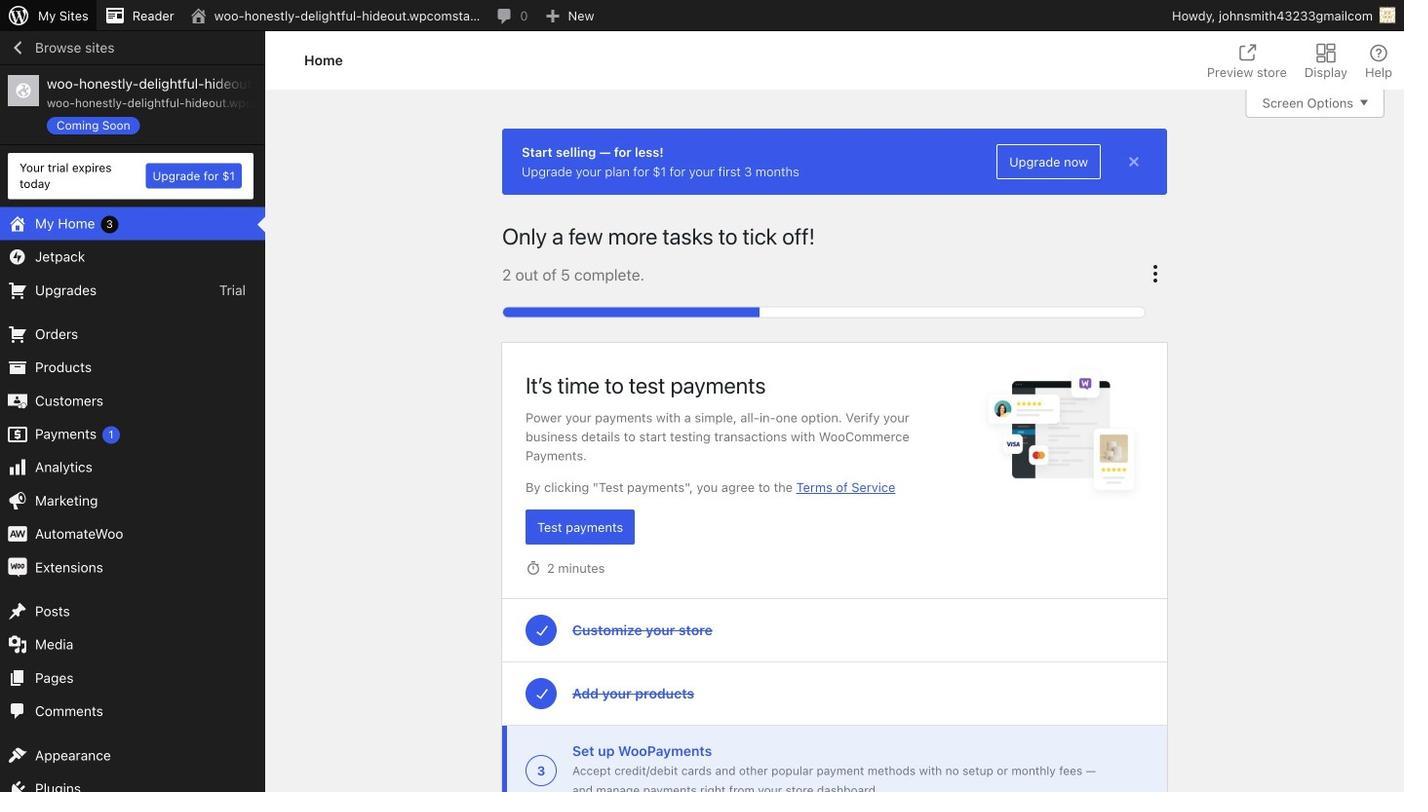 Task type: describe. For each thing, give the bounding box(es) containing it.
toolbar navigation
[[0, 0, 1404, 35]]

task list options image
[[1144, 262, 1167, 286]]

dismiss this banner. image
[[1124, 152, 1144, 172]]

timer image
[[526, 561, 541, 576]]



Task type: locate. For each thing, give the bounding box(es) containing it.
display options image
[[1315, 41, 1338, 65]]

tab list
[[1196, 31, 1404, 90]]

main menu navigation
[[0, 31, 265, 793]]



Task type: vqa. For each thing, say whether or not it's contained in the screenshot.
tab list
yes



